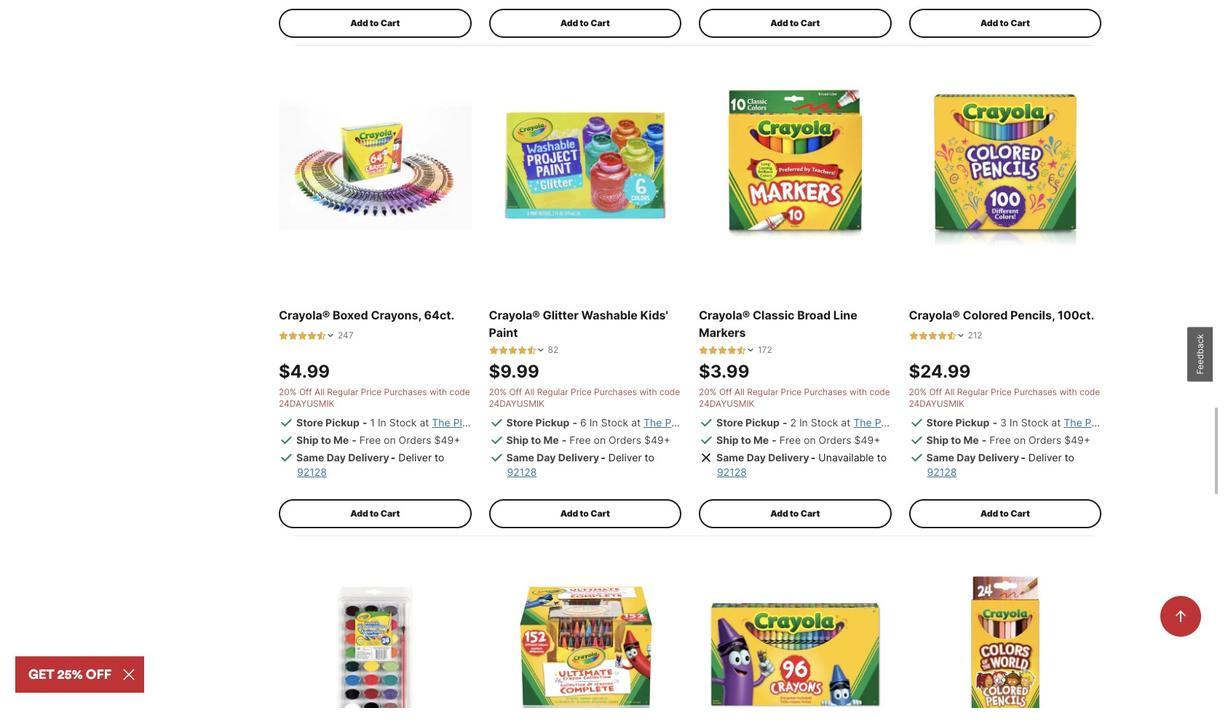 Task type: locate. For each thing, give the bounding box(es) containing it.
regular
[[327, 385, 358, 396], [537, 385, 568, 396], [747, 385, 779, 396], [957, 385, 989, 396]]

price inside $9.99 20% off all regular price purchases with code 24dayusmik
[[571, 385, 592, 396]]

3 off from the left
[[719, 385, 732, 396]]

1 orders from the left
[[399, 433, 432, 445]]

all down $3.99
[[735, 385, 745, 396]]

4 $49+ from the left
[[1065, 433, 1091, 445]]

the up unavailable
[[854, 415, 872, 428]]

2 same day delivery - deliver to 92128 from the left
[[506, 450, 655, 477]]

212
[[968, 329, 983, 339]]

crayola® for $3.99
[[699, 307, 750, 321]]

1 same from the left
[[296, 450, 324, 463]]

- left 3
[[993, 415, 998, 428]]

crayola&#xae; glitter washable kids&#x27; paint image
[[489, 68, 682, 260]]

247 dialog
[[279, 329, 354, 340]]

price up "1"
[[361, 385, 382, 396]]

3 me from the left
[[754, 433, 769, 445]]

plaza for $9.99
[[665, 415, 691, 428]]

4 day from the left
[[957, 450, 976, 463]]

price inside $24.99 20% off all regular price purchases with code 24dayusmik
[[991, 385, 1012, 396]]

same day delivery - deliver to 92128 for $9.99
[[506, 450, 655, 477]]

all inside the '$4.99 20% off all regular price purchases with code 24dayusmik'
[[315, 385, 325, 396]]

3 crayola® from the left
[[699, 307, 750, 321]]

regular inside $9.99 20% off all regular price purchases with code 24dayusmik
[[537, 385, 568, 396]]

3 at from the left
[[631, 415, 641, 428]]

3 valley from the left
[[957, 415, 985, 428]]

ship to me - free on orders $49+
[[296, 433, 460, 445], [506, 433, 671, 445], [717, 433, 881, 445], [927, 433, 1091, 445]]

4 ship to me - free on orders $49+ from the left
[[927, 433, 1091, 445]]

crayola® for $4.99
[[279, 307, 330, 321]]

day for $24.99
[[957, 450, 976, 463]]

2 crayola® from the left
[[489, 307, 540, 321]]

code inside $24.99 20% off all regular price purchases with code 24dayusmik
[[1080, 385, 1100, 396]]

2 imperial from the left
[[706, 415, 744, 428]]

20% down $9.99
[[489, 385, 507, 396]]

3 with from the left
[[850, 385, 867, 396]]

to
[[370, 16, 379, 27], [580, 16, 589, 27], [790, 16, 799, 27], [1000, 16, 1009, 27], [321, 433, 331, 445], [531, 433, 541, 445], [741, 433, 751, 445], [951, 433, 961, 445], [435, 450, 444, 463], [645, 450, 655, 463], [877, 450, 887, 463], [1065, 450, 1075, 463], [370, 507, 379, 518], [580, 507, 589, 518], [790, 507, 799, 518], [1000, 507, 1009, 518]]

2 the from the left
[[644, 415, 662, 428]]

20% for $9.99
[[489, 385, 507, 396]]

the right "1"
[[432, 415, 451, 428]]

2 delivery from the left
[[558, 450, 599, 463]]

orders
[[399, 433, 432, 445], [609, 433, 642, 445], [819, 433, 852, 445], [1029, 433, 1062, 445]]

price inside "$3.99 20% off all regular price purchases with code 24dayusmik"
[[781, 385, 802, 396]]

off down $4.99
[[299, 385, 312, 396]]

stock right "1"
[[389, 415, 417, 428]]

with up store pickup - 1 in stock at the plaza at imperial valley
[[430, 385, 447, 396]]

all inside $24.99 20% off all regular price purchases with code 24dayusmik
[[945, 385, 955, 396]]

crayola® inside crayola® classic broad line markers
[[699, 307, 750, 321]]

the right 3
[[1064, 415, 1083, 428]]

cart
[[381, 16, 400, 27], [591, 16, 610, 27], [801, 16, 820, 27], [1011, 16, 1030, 27], [381, 507, 400, 518], [591, 507, 610, 518], [801, 507, 820, 518], [1011, 507, 1030, 518]]

4 orders from the left
[[1029, 433, 1062, 445]]

classic
[[753, 307, 795, 321]]

crayola® up markers
[[699, 307, 750, 321]]

1 with from the left
[[430, 385, 447, 396]]

- up "same day delivery - unavailable to 92128"
[[772, 433, 777, 445]]

crayola&#xae; washable watercolors pan set, 24ct. image
[[279, 559, 471, 709]]

4 the from the left
[[1064, 415, 1083, 428]]

same day delivery - deliver to 92128 down "1"
[[296, 450, 444, 477]]

all for $4.99
[[315, 385, 325, 396]]

pickup left "1"
[[326, 415, 360, 428]]

purchases inside the '$4.99 20% off all regular price purchases with code 24dayusmik'
[[384, 385, 427, 396]]

4 delivery from the left
[[978, 450, 1020, 463]]

3 purchases from the left
[[804, 385, 847, 396]]

1 92128 from the left
[[297, 465, 327, 477]]

92128 for $4.99
[[297, 465, 327, 477]]

2 stock from the left
[[601, 415, 629, 428]]

4 imperial from the left
[[1126, 415, 1165, 428]]

$9.99 20% off all regular price purchases with code 24dayusmik
[[489, 360, 680, 408]]

on down store pickup - 1 in stock at the plaza at imperial valley
[[384, 433, 396, 445]]

plaza for $4.99
[[453, 415, 479, 428]]

4 24dayusmik from the left
[[909, 397, 965, 408]]

20% inside $9.99 20% off all regular price purchases with code 24dayusmik
[[489, 385, 507, 396]]

2 code from the left
[[660, 385, 680, 396]]

24dayusmik inside $24.99 20% off all regular price purchases with code 24dayusmik
[[909, 397, 965, 408]]

line
[[834, 307, 858, 321]]

me for $9.99
[[544, 433, 559, 445]]

stock right 3
[[1021, 415, 1049, 428]]

me down the '$4.99 20% off all regular price purchases with code 24dayusmik'
[[333, 433, 349, 445]]

deliver down store pickup - 3 in stock at the plaza at imperial valley
[[1029, 450, 1062, 463]]

delivery down 6 at the bottom left of page
[[558, 450, 599, 463]]

with up store pickup - 3 in stock at the plaza at imperial valley
[[1060, 385, 1077, 396]]

3 day from the left
[[747, 450, 766, 463]]

code inside the '$4.99 20% off all regular price purchases with code 24dayusmik'
[[450, 385, 470, 396]]

1 ship to me - free on orders $49+ from the left
[[296, 433, 460, 445]]

me for $24.99
[[964, 433, 979, 445]]

2 regular from the left
[[537, 385, 568, 396]]

all down $4.99
[[315, 385, 325, 396]]

with inside $9.99 20% off all regular price purchases with code 24dayusmik
[[640, 385, 657, 396]]

regular down $4.99
[[327, 385, 358, 396]]

unavailable
[[819, 450, 874, 463]]

64ct.
[[424, 307, 455, 321]]

price up 6 at the bottom left of page
[[571, 385, 592, 396]]

stock
[[389, 415, 417, 428], [601, 415, 629, 428], [811, 415, 838, 428], [1021, 415, 1049, 428]]

the for $24.99
[[1064, 415, 1083, 428]]

the
[[432, 415, 451, 428], [644, 415, 662, 428], [854, 415, 872, 428], [1064, 415, 1083, 428]]

in right 6 at the bottom left of page
[[590, 415, 598, 428]]

purchases up store pickup - 3 in stock at the plaza at imperial valley
[[1014, 385, 1057, 396]]

with inside $24.99 20% off all regular price purchases with code 24dayusmik
[[1060, 385, 1077, 396]]

plaza for $24.99
[[1085, 415, 1111, 428]]

store pickup - 1 in stock at the plaza at imperial valley
[[296, 415, 564, 428]]

in right 3
[[1010, 415, 1018, 428]]

add
[[350, 16, 368, 27], [560, 16, 578, 27], [770, 16, 788, 27], [981, 16, 998, 27], [350, 507, 368, 518], [560, 507, 578, 518], [770, 507, 788, 518], [981, 507, 998, 518]]

24dayusmik inside $9.99 20% off all regular price purchases with code 24dayusmik
[[489, 397, 545, 408]]

me
[[333, 433, 349, 445], [544, 433, 559, 445], [754, 433, 769, 445], [964, 433, 979, 445]]

1 20% from the left
[[279, 385, 297, 396]]

1 on from the left
[[384, 433, 396, 445]]

crayola® inside crayola® glitter washable kids' paint
[[489, 307, 540, 321]]

code
[[450, 385, 470, 396], [660, 385, 680, 396], [870, 385, 890, 396], [1080, 385, 1100, 396]]

ship
[[296, 433, 319, 445], [506, 433, 529, 445], [717, 433, 739, 445], [927, 433, 949, 445]]

regular down 172
[[747, 385, 779, 396]]

day inside "same day delivery - unavailable to 92128"
[[747, 450, 766, 463]]

purchases up store pickup - 6 in stock at the plaza at imperial valley
[[594, 385, 637, 396]]

92128
[[297, 465, 327, 477], [507, 465, 537, 477], [717, 465, 747, 477], [927, 465, 957, 477]]

4 code from the left
[[1080, 385, 1100, 396]]

pickup left '2'
[[746, 415, 780, 428]]

20% inside $24.99 20% off all regular price purchases with code 24dayusmik
[[909, 385, 927, 396]]

imperial for $24.99
[[1126, 415, 1165, 428]]

$49+ down store pickup - 6 in stock at the plaza at imperial valley
[[644, 433, 671, 445]]

store down $3.99
[[717, 415, 743, 428]]

store down $4.99
[[296, 415, 323, 428]]

24dayusmik down $4.99
[[279, 397, 335, 408]]

deliver
[[399, 450, 432, 463], [609, 450, 642, 463], [1029, 450, 1062, 463]]

purchases
[[384, 385, 427, 396], [594, 385, 637, 396], [804, 385, 847, 396], [1014, 385, 1057, 396]]

1 free from the left
[[360, 433, 381, 445]]

3 in from the left
[[799, 415, 808, 428]]

code inside $9.99 20% off all regular price purchases with code 24dayusmik
[[660, 385, 680, 396]]

- left unavailable
[[811, 450, 816, 463]]

3 the from the left
[[854, 415, 872, 428]]

1 in from the left
[[378, 415, 387, 428]]

4 20% from the left
[[909, 385, 927, 396]]

2 plaza from the left
[[665, 415, 691, 428]]

crayola® boxed crayons, 64ct. link
[[279, 305, 471, 323]]

2 24dayusmik from the left
[[489, 397, 545, 408]]

4 with from the left
[[1060, 385, 1077, 396]]

92128 for $9.99
[[507, 465, 537, 477]]

regular inside "$3.99 20% off all regular price purchases with code 24dayusmik"
[[747, 385, 779, 396]]

store pickup - 2 in stock at the plaza at imperial valley
[[717, 415, 985, 428]]

plaza
[[453, 415, 479, 428], [665, 415, 691, 428], [875, 415, 901, 428], [1085, 415, 1111, 428]]

colored
[[963, 307, 1008, 321]]

3 imperial from the left
[[916, 415, 954, 428]]

1 stock from the left
[[389, 415, 417, 428]]

store pickup - 6 in stock at the plaza at imperial valley
[[506, 415, 776, 428]]

regular for $9.99
[[537, 385, 568, 396]]

1 purchases from the left
[[384, 385, 427, 396]]

3 delivery from the left
[[768, 450, 810, 463]]

me down $24.99 20% off all regular price purchases with code 24dayusmik
[[964, 433, 979, 445]]

$24.99
[[909, 360, 971, 381]]

1 crayola® from the left
[[279, 307, 330, 321]]

in for $9.99
[[590, 415, 598, 428]]

4 same from the left
[[927, 450, 955, 463]]

4 in from the left
[[1010, 415, 1018, 428]]

boxed
[[333, 307, 368, 321]]

1 regular from the left
[[327, 385, 358, 396]]

delivery down "1"
[[348, 450, 389, 463]]

1 imperial from the left
[[495, 415, 533, 428]]

orders down store pickup - 1 in stock at the plaza at imperial valley
[[399, 433, 432, 445]]

price for $24.99
[[991, 385, 1012, 396]]

all inside "$3.99 20% off all regular price purchases with code 24dayusmik"
[[735, 385, 745, 396]]

at
[[420, 415, 429, 428], [482, 415, 492, 428], [631, 415, 641, 428], [694, 415, 703, 428], [841, 415, 851, 428], [904, 415, 913, 428], [1052, 415, 1061, 428], [1114, 415, 1124, 428]]

the right 6 at the bottom left of page
[[644, 415, 662, 428]]

with up store pickup - 6 in stock at the plaza at imperial valley
[[640, 385, 657, 396]]

delivery for $3.99
[[768, 450, 810, 463]]

orders down store pickup - 3 in stock at the plaza at imperial valley
[[1029, 433, 1062, 445]]

code up store pickup - 3 in stock at the plaza at imperial valley
[[1080, 385, 1100, 396]]

$49+
[[434, 433, 460, 445], [644, 433, 671, 445], [855, 433, 881, 445], [1065, 433, 1091, 445]]

free down 3
[[990, 433, 1011, 445]]

purchases up store pickup - 2 in stock at the plaza at imperial valley
[[804, 385, 847, 396]]

store
[[296, 415, 323, 428], [506, 415, 533, 428], [717, 415, 743, 428], [927, 415, 953, 428]]

- left '2'
[[783, 415, 787, 428]]

purchases for $9.99
[[594, 385, 637, 396]]

2 me from the left
[[544, 433, 559, 445]]

2 horizontal spatial same day delivery - deliver to 92128
[[927, 450, 1075, 477]]

store for $3.99
[[717, 415, 743, 428]]

off down $3.99
[[719, 385, 732, 396]]

pencils,
[[1011, 307, 1055, 321]]

the for $4.99
[[432, 415, 451, 428]]

crayola® up 212 dialog on the right top of page
[[909, 307, 960, 321]]

orders for $4.99
[[399, 433, 432, 445]]

24dayusmik
[[279, 397, 335, 408], [489, 397, 545, 408], [699, 397, 755, 408], [909, 397, 965, 408]]

code up store pickup - 1 in stock at the plaza at imperial valley
[[450, 385, 470, 396]]

2 92128 from the left
[[507, 465, 537, 477]]

me down $9.99 20% off all regular price purchases with code 24dayusmik at the bottom
[[544, 433, 559, 445]]

247
[[338, 329, 354, 339]]

-
[[363, 415, 367, 428], [573, 415, 577, 428], [783, 415, 787, 428], [993, 415, 998, 428], [352, 433, 357, 445], [562, 433, 567, 445], [772, 433, 777, 445], [982, 433, 987, 445], [391, 450, 396, 463], [601, 450, 606, 463], [811, 450, 816, 463], [1021, 450, 1026, 463]]

imperial for $4.99
[[495, 415, 533, 428]]

delivery
[[348, 450, 389, 463], [558, 450, 599, 463], [768, 450, 810, 463], [978, 450, 1020, 463]]

on up "same day delivery - unavailable to 92128"
[[804, 433, 816, 445]]

valley
[[535, 415, 564, 428], [747, 415, 776, 428], [957, 415, 985, 428], [1167, 415, 1196, 428]]

4 me from the left
[[964, 433, 979, 445]]

ship to me - free on orders $49+ down 6 at the bottom left of page
[[506, 433, 671, 445]]

in right '2'
[[799, 415, 808, 428]]

24dayusmik inside "$3.99 20% off all regular price purchases with code 24dayusmik"
[[699, 397, 755, 408]]

on for $9.99
[[594, 433, 606, 445]]

all down $24.99
[[945, 385, 955, 396]]

regular inside the '$4.99 20% off all regular price purchases with code 24dayusmik'
[[327, 385, 358, 396]]

in
[[378, 415, 387, 428], [590, 415, 598, 428], [799, 415, 808, 428], [1010, 415, 1018, 428]]

delivery for $9.99
[[558, 450, 599, 463]]

purchases inside $9.99 20% off all regular price purchases with code 24dayusmik
[[594, 385, 637, 396]]

stock right 6 at the bottom left of page
[[601, 415, 629, 428]]

24dayusmik for $4.99
[[279, 397, 335, 408]]

crayola® up paint
[[489, 307, 540, 321]]

3 store from the left
[[717, 415, 743, 428]]

in right "1"
[[378, 415, 387, 428]]

247 button
[[279, 329, 354, 340]]

1 plaza from the left
[[453, 415, 479, 428]]

1 same day delivery - deliver to 92128 from the left
[[296, 450, 444, 477]]

crayons,
[[371, 307, 421, 321]]

1 off from the left
[[299, 385, 312, 396]]

price up '2'
[[781, 385, 802, 396]]

free
[[360, 433, 381, 445], [570, 433, 591, 445], [780, 433, 801, 445], [990, 433, 1011, 445]]

store pickup - 3 in stock at the plaza at imperial valley
[[927, 415, 1196, 428]]

with for $24.99
[[1060, 385, 1077, 396]]

regular down $24.99
[[957, 385, 989, 396]]

off for $4.99
[[299, 385, 312, 396]]

3 ship to me - free on orders $49+ from the left
[[717, 433, 881, 445]]

24dayusmik down $24.99
[[909, 397, 965, 408]]

24dayusmik inside the '$4.99 20% off all regular price purchases with code 24dayusmik'
[[279, 397, 335, 408]]

off inside $24.99 20% off all regular price purchases with code 24dayusmik
[[929, 385, 942, 396]]

pickup left 3
[[956, 415, 990, 428]]

3 $49+ from the left
[[855, 433, 881, 445]]

crayola® up 247 dialog
[[279, 307, 330, 321]]

deliver for $24.99
[[1029, 450, 1062, 463]]

stock right '2'
[[811, 415, 838, 428]]

on for $3.99
[[804, 433, 816, 445]]

same
[[296, 450, 324, 463], [506, 450, 534, 463], [717, 450, 745, 463], [927, 450, 955, 463]]

4 purchases from the left
[[1014, 385, 1057, 396]]

3 ship from the left
[[717, 433, 739, 445]]

pickup
[[326, 415, 360, 428], [536, 415, 570, 428], [746, 415, 780, 428], [956, 415, 990, 428]]

1
[[370, 415, 375, 428]]

free down 6 at the bottom left of page
[[570, 433, 591, 445]]

with inside the '$4.99 20% off all regular price purchases with code 24dayusmik'
[[430, 385, 447, 396]]

pickup for $4.99
[[326, 415, 360, 428]]

delivery for $4.99
[[348, 450, 389, 463]]

20% down $24.99
[[909, 385, 927, 396]]

with
[[430, 385, 447, 396], [640, 385, 657, 396], [850, 385, 867, 396], [1060, 385, 1077, 396]]

code inside "$3.99 20% off all regular price purchases with code 24dayusmik"
[[870, 385, 890, 396]]

same for $4.99
[[296, 450, 324, 463]]

20% inside the '$4.99 20% off all regular price purchases with code 24dayusmik'
[[279, 385, 297, 396]]

2 $49+ from the left
[[644, 433, 671, 445]]

1 ship from the left
[[296, 433, 319, 445]]

2 on from the left
[[594, 433, 606, 445]]

1 horizontal spatial same day delivery - deliver to 92128
[[506, 450, 655, 477]]

24dayusmik down $3.99
[[699, 397, 755, 408]]

price up 3
[[991, 385, 1012, 396]]

212 button
[[909, 329, 983, 340]]

3 same from the left
[[717, 450, 745, 463]]

crayola®
[[279, 307, 330, 321], [489, 307, 540, 321], [699, 307, 750, 321], [909, 307, 960, 321]]

crayola® glitter washable kids' paint
[[489, 307, 668, 339]]

92128 inside "same day delivery - unavailable to 92128"
[[717, 465, 747, 477]]

free for $24.99
[[990, 433, 1011, 445]]

purchases up store pickup - 1 in stock at the plaza at imperial valley
[[384, 385, 427, 396]]

valley for $3.99
[[957, 415, 985, 428]]

same for $3.99
[[717, 450, 745, 463]]

on
[[384, 433, 396, 445], [594, 433, 606, 445], [804, 433, 816, 445], [1014, 433, 1026, 445]]

pickup left 6 at the bottom left of page
[[536, 415, 570, 428]]

day for $4.99
[[327, 450, 346, 463]]

crayola&#xae; colored pencils, 100ct. image
[[909, 68, 1102, 260]]

washable
[[581, 307, 638, 321]]

orders down store pickup - 6 in stock at the plaza at imperial valley
[[609, 433, 642, 445]]

ship to me - free on orders $49+ down '2'
[[717, 433, 881, 445]]

1 horizontal spatial deliver
[[609, 450, 642, 463]]

1 code from the left
[[450, 385, 470, 396]]

store down $24.99
[[927, 415, 953, 428]]

same for $9.99
[[506, 450, 534, 463]]

ship for $9.99
[[506, 433, 529, 445]]

3 plaza from the left
[[875, 415, 901, 428]]

100ct.
[[1058, 307, 1095, 321]]

$4.99
[[279, 360, 330, 381]]

4 regular from the left
[[957, 385, 989, 396]]

same inside "same day delivery - unavailable to 92128"
[[717, 450, 745, 463]]

free for $4.99
[[360, 433, 381, 445]]

4 store from the left
[[927, 415, 953, 428]]

3 all from the left
[[735, 385, 745, 396]]

tabler image
[[307, 330, 317, 339], [317, 330, 326, 339], [909, 330, 919, 339], [928, 330, 938, 339], [938, 330, 947, 339], [489, 344, 498, 354], [498, 344, 508, 354], [508, 344, 517, 354], [709, 344, 718, 354], [727, 344, 737, 354]]

20%
[[279, 385, 297, 396], [489, 385, 507, 396], [699, 385, 717, 396], [909, 385, 927, 396]]

4 price from the left
[[991, 385, 1012, 396]]

ship to me - free on orders $49+ for $24.99
[[927, 433, 1091, 445]]

2 day from the left
[[537, 450, 556, 463]]

1 valley from the left
[[535, 415, 564, 428]]

ship to me - free on orders $49+ down 3
[[927, 433, 1091, 445]]

purchases inside $24.99 20% off all regular price purchases with code 24dayusmik
[[1014, 385, 1057, 396]]

stock for $9.99
[[601, 415, 629, 428]]

- inside "same day delivery - unavailable to 92128"
[[811, 450, 816, 463]]

tabler image
[[279, 330, 288, 339], [288, 330, 298, 339], [298, 330, 307, 339], [919, 330, 928, 339], [947, 330, 956, 339], [517, 344, 527, 354], [527, 344, 536, 354], [699, 344, 709, 354], [718, 344, 727, 354], [737, 344, 746, 354]]

2 horizontal spatial deliver
[[1029, 450, 1062, 463]]

off inside the '$4.99 20% off all regular price purchases with code 24dayusmik'
[[299, 385, 312, 396]]

4 crayola® from the left
[[909, 307, 960, 321]]

off inside "$3.99 20% off all regular price purchases with code 24dayusmik"
[[719, 385, 732, 396]]

store down $9.99
[[506, 415, 533, 428]]

off
[[299, 385, 312, 396], [509, 385, 522, 396], [719, 385, 732, 396], [929, 385, 942, 396]]

1 me from the left
[[333, 433, 349, 445]]

add to cart button
[[279, 7, 471, 36], [489, 7, 682, 36], [699, 7, 892, 36], [909, 7, 1102, 36], [279, 498, 471, 527], [489, 498, 682, 527], [699, 498, 892, 527], [909, 498, 1102, 527]]

crayola&#xae; colors of the world colored pencils, 24ct. image
[[909, 559, 1102, 709]]

free down '2'
[[780, 433, 801, 445]]

store for $9.99
[[506, 415, 533, 428]]

1 delivery from the left
[[348, 450, 389, 463]]

$49+ down store pickup - 2 in stock at the plaza at imperial valley
[[855, 433, 881, 445]]

all down $9.99
[[525, 385, 535, 396]]

82 button
[[489, 343, 559, 355]]

3 on from the left
[[804, 433, 816, 445]]

off for $24.99
[[929, 385, 942, 396]]

3 orders from the left
[[819, 433, 852, 445]]

me up "same day delivery - unavailable to 92128"
[[754, 433, 769, 445]]

1 day from the left
[[327, 450, 346, 463]]

82
[[548, 343, 559, 354]]

purchases inside "$3.99 20% off all regular price purchases with code 24dayusmik"
[[804, 385, 847, 396]]

3 24dayusmik from the left
[[699, 397, 755, 408]]

$49+ for $24.99
[[1065, 433, 1091, 445]]

1 the from the left
[[432, 415, 451, 428]]

$49+ down store pickup - 3 in stock at the plaza at imperial valley
[[1065, 433, 1091, 445]]

same day delivery - unavailable to 92128
[[717, 450, 887, 477]]

on down store pickup - 6 in stock at the plaza at imperial valley
[[594, 433, 606, 445]]

20% down $3.99
[[699, 385, 717, 396]]

3 price from the left
[[781, 385, 802, 396]]

ship down $9.99
[[506, 433, 529, 445]]

3 same day delivery - deliver to 92128 from the left
[[927, 450, 1075, 477]]

ship down $24.99
[[927, 433, 949, 445]]

delivery down '2'
[[768, 450, 810, 463]]

imperial
[[495, 415, 533, 428], [706, 415, 744, 428], [916, 415, 954, 428], [1126, 415, 1165, 428]]

orders up unavailable
[[819, 433, 852, 445]]

4 pickup from the left
[[956, 415, 990, 428]]

with inside "$3.99 20% off all regular price purchases with code 24dayusmik"
[[850, 385, 867, 396]]

20% down $4.99
[[279, 385, 297, 396]]

same day delivery - deliver to 92128
[[296, 450, 444, 477], [506, 450, 655, 477], [927, 450, 1075, 477]]

price
[[361, 385, 382, 396], [571, 385, 592, 396], [781, 385, 802, 396], [991, 385, 1012, 396]]

crayola® classic broad line markers link
[[699, 305, 892, 340]]

off down $9.99
[[509, 385, 522, 396]]

ship for $4.99
[[296, 433, 319, 445]]

1 price from the left
[[361, 385, 382, 396]]

1 $49+ from the left
[[434, 433, 460, 445]]

free down "1"
[[360, 433, 381, 445]]

ship down $3.99
[[717, 433, 739, 445]]

on down store pickup - 3 in stock at the plaza at imperial valley
[[1014, 433, 1026, 445]]

1 24dayusmik from the left
[[279, 397, 335, 408]]

price inside the '$4.99 20% off all regular price purchases with code 24dayusmik'
[[361, 385, 382, 396]]

all inside $9.99 20% off all regular price purchases with code 24dayusmik
[[525, 385, 535, 396]]

2 ship to me - free on orders $49+ from the left
[[506, 433, 671, 445]]

$49+ for $4.99
[[434, 433, 460, 445]]

0 horizontal spatial same day delivery - deliver to 92128
[[296, 450, 444, 477]]

2 in from the left
[[590, 415, 598, 428]]

same day delivery - deliver to 92128 for $24.99
[[927, 450, 1075, 477]]

broad
[[797, 307, 831, 321]]

20% inside "$3.99 20% off all regular price purchases with code 24dayusmik"
[[699, 385, 717, 396]]

code for $3.99
[[870, 385, 890, 396]]

6 at from the left
[[904, 415, 913, 428]]

2 price from the left
[[571, 385, 592, 396]]

ship to me - free on orders $49+ down "1"
[[296, 433, 460, 445]]

delivery down 3
[[978, 450, 1020, 463]]

regular inside $24.99 20% off all regular price purchases with code 24dayusmik
[[957, 385, 989, 396]]

regular down 82
[[537, 385, 568, 396]]

pickup for $24.99
[[956, 415, 990, 428]]

crayola® glitter washable kids' paint link
[[489, 305, 682, 340]]

off down $24.99
[[929, 385, 942, 396]]

day
[[327, 450, 346, 463], [537, 450, 556, 463], [747, 450, 766, 463], [957, 450, 976, 463]]

3 code from the left
[[870, 385, 890, 396]]

2 all from the left
[[525, 385, 535, 396]]

7 at from the left
[[1052, 415, 1061, 428]]

code up store pickup - 2 in stock at the plaza at imperial valley
[[870, 385, 890, 396]]

purchases for $4.99
[[384, 385, 427, 396]]

add to cart
[[350, 16, 400, 27], [560, 16, 610, 27], [770, 16, 820, 27], [981, 16, 1030, 27], [350, 507, 400, 518], [560, 507, 610, 518], [770, 507, 820, 518], [981, 507, 1030, 518]]

all
[[315, 385, 325, 396], [525, 385, 535, 396], [735, 385, 745, 396], [945, 385, 955, 396]]

172 button
[[699, 343, 772, 355]]

0 horizontal spatial deliver
[[399, 450, 432, 463]]

crayola® for $9.99
[[489, 307, 540, 321]]

crayola&#xae; ultimate crayon collection image
[[489, 559, 682, 709]]

off inside $9.99 20% off all regular price purchases with code 24dayusmik
[[509, 385, 522, 396]]

ship for $3.99
[[717, 433, 739, 445]]

3 free from the left
[[780, 433, 801, 445]]

24dayusmik down $9.99
[[489, 397, 545, 408]]

4 92128 from the left
[[927, 465, 957, 477]]

$49+ down store pickup - 1 in stock at the plaza at imperial valley
[[434, 433, 460, 445]]

- left 6 at the bottom left of page
[[573, 415, 577, 428]]

2 store from the left
[[506, 415, 533, 428]]

to inside "same day delivery - unavailable to 92128"
[[877, 450, 887, 463]]

delivery inside "same day delivery - unavailable to 92128"
[[768, 450, 810, 463]]



Task type: vqa. For each thing, say whether or not it's contained in the screenshot.
tooltip
no



Task type: describe. For each thing, give the bounding box(es) containing it.
on for $4.99
[[384, 433, 396, 445]]

paint
[[489, 324, 518, 339]]

the for $9.99
[[644, 415, 662, 428]]

valley for $9.99
[[747, 415, 776, 428]]

- down $24.99 20% off all regular price purchases with code 24dayusmik
[[982, 433, 987, 445]]

2
[[790, 415, 797, 428]]

store for $24.99
[[927, 415, 953, 428]]

ship to me - free on orders $49+ for $4.99
[[296, 433, 460, 445]]

- left "1"
[[363, 415, 367, 428]]

with for $3.99
[[850, 385, 867, 396]]

glitter
[[543, 307, 579, 321]]

price for $3.99
[[781, 385, 802, 396]]

day for $3.99
[[747, 450, 766, 463]]

5 at from the left
[[841, 415, 851, 428]]

20% for $3.99
[[699, 385, 717, 396]]

172
[[758, 343, 772, 354]]

all for $24.99
[[945, 385, 955, 396]]

$24.99 20% off all regular price purchases with code 24dayusmik
[[909, 360, 1100, 408]]

regular for $4.99
[[327, 385, 358, 396]]

$9.99
[[489, 360, 539, 381]]

price for $4.99
[[361, 385, 382, 396]]

regular for $24.99
[[957, 385, 989, 396]]

plaza for $3.99
[[875, 415, 901, 428]]

with for $9.99
[[640, 385, 657, 396]]

- down store pickup - 3 in stock at the plaza at imperial valley
[[1021, 450, 1026, 463]]

code for $4.99
[[450, 385, 470, 396]]

same for $24.99
[[927, 450, 955, 463]]

delivery for $24.99
[[978, 450, 1020, 463]]

all for $9.99
[[525, 385, 535, 396]]

crayola® for $24.99
[[909, 307, 960, 321]]

3
[[1000, 415, 1007, 428]]

$4.99 20% off all regular price purchases with code 24dayusmik
[[279, 360, 470, 408]]

4 at from the left
[[694, 415, 703, 428]]

8 at from the left
[[1114, 415, 1124, 428]]

92128 for $3.99
[[717, 465, 747, 477]]

orders for $3.99
[[819, 433, 852, 445]]

crayola® classic broad line markers
[[699, 307, 858, 339]]

all for $3.99
[[735, 385, 745, 396]]

2 at from the left
[[482, 415, 492, 428]]

store for $4.99
[[296, 415, 323, 428]]

off for $9.99
[[509, 385, 522, 396]]

crayola® colored pencils, 100ct.
[[909, 307, 1095, 321]]

code for $9.99
[[660, 385, 680, 396]]

in for $4.99
[[378, 415, 387, 428]]

$49+ for $3.99
[[855, 433, 881, 445]]

212 dialog
[[909, 329, 983, 340]]

20% for $24.99
[[909, 385, 927, 396]]

regular for $3.99
[[747, 385, 779, 396]]

1 at from the left
[[420, 415, 429, 428]]

$3.99
[[699, 360, 750, 381]]

crayola® boxed crayons, 64ct.
[[279, 307, 455, 321]]

crayola&#xae; classic broad line markers image
[[699, 68, 892, 260]]

with for $4.99
[[430, 385, 447, 396]]

- down store pickup - 6 in stock at the plaza at imperial valley
[[601, 450, 606, 463]]

- down $9.99 20% off all regular price purchases with code 24dayusmik at the bottom
[[562, 433, 567, 445]]

price for $9.99
[[571, 385, 592, 396]]

kids'
[[640, 307, 668, 321]]

92128 for $24.99
[[927, 465, 957, 477]]

crayola&#xae; boxed crayons, 96ct. image
[[699, 559, 892, 709]]

off for $3.99
[[719, 385, 732, 396]]

ship to me - free on orders $49+ for $3.99
[[717, 433, 881, 445]]

ship to me - free on orders $49+ for $9.99
[[506, 433, 671, 445]]

valley for $4.99
[[535, 415, 564, 428]]

orders for $9.99
[[609, 433, 642, 445]]

deliver for $9.99
[[609, 450, 642, 463]]

82 dialog
[[489, 343, 559, 355]]

valley for $24.99
[[1167, 415, 1196, 428]]

free for $3.99
[[780, 433, 801, 445]]

me for $3.99
[[754, 433, 769, 445]]

24dayusmik for $24.99
[[909, 397, 965, 408]]

code for $24.99
[[1080, 385, 1100, 396]]

imperial for $3.99
[[916, 415, 954, 428]]

stock for $3.99
[[811, 415, 838, 428]]

deliver for $4.99
[[399, 450, 432, 463]]

the for $3.99
[[854, 415, 872, 428]]

on for $24.99
[[1014, 433, 1026, 445]]

pickup for $3.99
[[746, 415, 780, 428]]

172 dialog
[[699, 343, 772, 355]]

6
[[580, 415, 587, 428]]

in for $3.99
[[799, 415, 808, 428]]

markers
[[699, 324, 746, 339]]

24dayusmik for $9.99
[[489, 397, 545, 408]]

day for $9.99
[[537, 450, 556, 463]]

- down the '$4.99 20% off all regular price purchases with code 24dayusmik'
[[352, 433, 357, 445]]

pickup for $9.99
[[536, 415, 570, 428]]

crayola® colored pencils, 100ct. link
[[909, 305, 1102, 323]]

me for $4.99
[[333, 433, 349, 445]]

in for $24.99
[[1010, 415, 1018, 428]]

imperial for $9.99
[[706, 415, 744, 428]]

20% for $4.99
[[279, 385, 297, 396]]

$49+ for $9.99
[[644, 433, 671, 445]]

$3.99 20% off all regular price purchases with code 24dayusmik
[[699, 360, 890, 408]]

24dayusmik for $3.99
[[699, 397, 755, 408]]

purchases for $24.99
[[1014, 385, 1057, 396]]

crayola&#xae; boxed crayons, 64ct. image
[[279, 68, 471, 260]]

- down store pickup - 1 in stock at the plaza at imperial valley
[[391, 450, 396, 463]]



